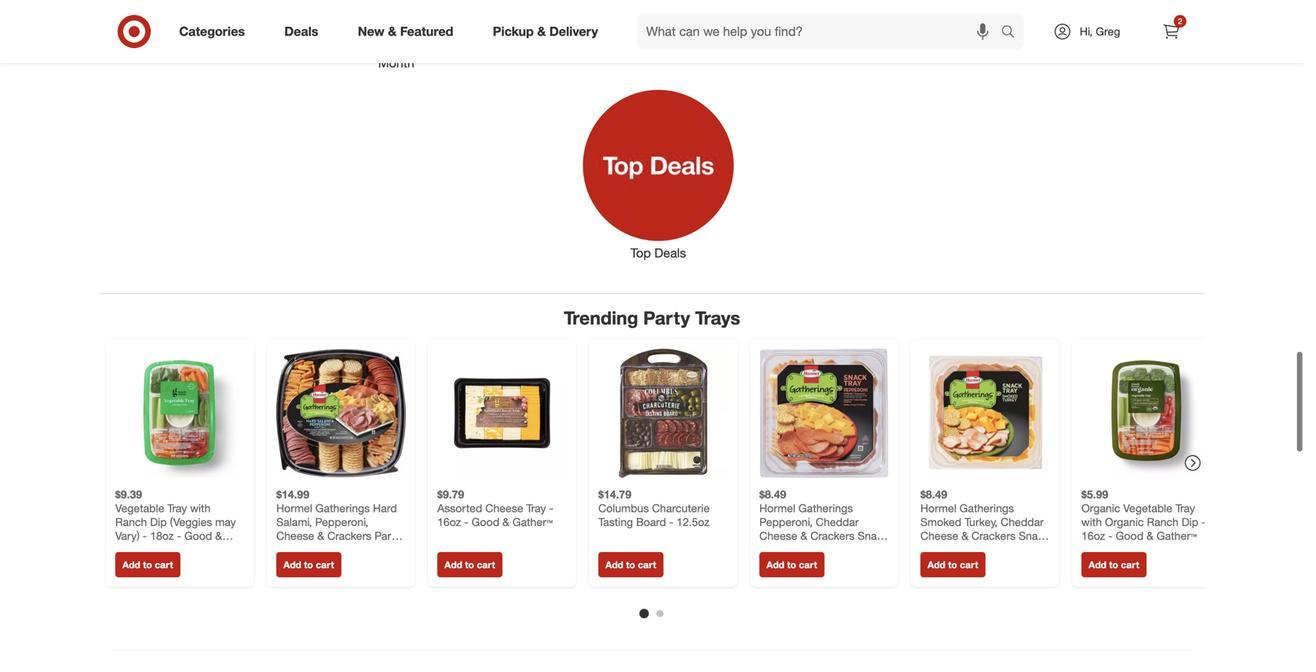 Task type: describe. For each thing, give the bounding box(es) containing it.
add for $9.79 assorted cheese tray - 16oz - good & gather™
[[445, 559, 462, 571]]

cheese inside $9.79 assorted cheese tray - 16oz - good & gather™
[[485, 502, 523, 516]]

to for hormel gatherings pepperoni, cheddar cheese & crackers snack tray - 14oz
[[787, 559, 796, 571]]

hormel for hormel gatherings smoked turkey, cheddar cheese & crackers snack tray - 14oz
[[921, 502, 957, 516]]

search
[[994, 25, 1032, 41]]

$14.79
[[598, 488, 632, 502]]

$14.99
[[276, 488, 309, 502]]

$8.49 hormel gatherings smoked turkey, cheddar cheese & crackers snack tray - 14oz
[[921, 488, 1050, 557]]

search button
[[994, 14, 1032, 52]]

0 horizontal spatial deals
[[284, 24, 318, 39]]

snack inside $8.49 hormel gatherings pepperoni, cheddar cheese & crackers snack tray - 14oz
[[858, 529, 889, 543]]

charcuterie
[[652, 502, 710, 516]]

target finds link
[[833, 0, 1008, 54]]

target for target new arrivals
[[1041, 37, 1076, 52]]

cart for cheese
[[799, 559, 817, 571]]

2 link
[[1154, 14, 1189, 49]]

ideas inside valentine's gift ideas link
[[599, 37, 630, 52]]

ranch inside $9.39 vegetable tray with ranch dip (veggies may vary) - 18oz - good & gather™
[[115, 516, 147, 529]]

cheese inside $8.49 hormel gatherings pepperoni, cheddar cheese & crackers snack tray - 14oz
[[760, 529, 798, 543]]

celebrate
[[329, 37, 384, 52]]

& inside the $14.99 hormel gatherings hard salami, pepperoni, cheese & crackers party tray - 28oz
[[317, 529, 324, 543]]

gatherings for cheddar
[[799, 502, 853, 516]]

to for assorted cheese tray - 16oz - good & gather™
[[465, 559, 474, 571]]

$8.49 for hormel gatherings pepperoni, cheddar cheese & crackers snack tray - 14oz
[[760, 488, 786, 502]]

turkey,
[[965, 516, 998, 529]]

trending party trays
[[564, 307, 740, 329]]

gather™ inside $9.39 vegetable tray with ranch dip (veggies may vary) - 18oz - good & gather™
[[115, 543, 156, 557]]

new & featured
[[358, 24, 453, 39]]

history
[[423, 37, 463, 52]]

add to cart for $8.49 hormel gatherings smoked turkey, cheddar cheese & crackers snack tray - 14oz
[[928, 559, 979, 571]]

hormel for hormel gatherings hard salami, pepperoni, cheese & crackers party tray - 28oz
[[276, 502, 312, 516]]

smoked
[[921, 516, 962, 529]]

2
[[1178, 16, 1183, 26]]

gather™ inside $5.99 organic vegetable tray with organic ranch dip - 16oz - good & gather™
[[1157, 529, 1197, 543]]

crackers for hard
[[327, 529, 372, 543]]

1 gift from the left
[[575, 37, 596, 52]]

hi,
[[1080, 24, 1093, 38]]

target new arrivals
[[1041, 37, 1150, 52]]

vary)
[[115, 529, 140, 543]]

lunar new year
[[177, 37, 266, 52]]

add to cart button for $8.49 hormel gatherings smoked turkey, cheddar cheese & crackers snack tray - 14oz
[[921, 553, 986, 578]]

with inside $5.99 organic vegetable tray with organic ranch dip - 16oz - good & gather™
[[1082, 516, 1102, 529]]

pickup & delivery
[[493, 24, 598, 39]]

1 vertical spatial deals
[[655, 245, 686, 261]]

with inside $9.39 vegetable tray with ranch dip (veggies may vary) - 18oz - good & gather™
[[190, 502, 211, 516]]

may
[[215, 516, 236, 529]]

gatherings for turkey,
[[960, 502, 1014, 516]]

cheese inside the $14.99 hormel gatherings hard salami, pepperoni, cheese & crackers party tray - 28oz
[[276, 529, 314, 543]]

cheddar inside $8.49 hormel gatherings pepperoni, cheddar cheese & crackers snack tray - 14oz
[[816, 516, 859, 529]]

28oz
[[306, 543, 330, 557]]

vegetable inside $5.99 organic vegetable tray with organic ranch dip - 16oz - good & gather™
[[1124, 502, 1173, 516]]

valentine's gift ideas link
[[484, 0, 658, 54]]

new for lunar new year
[[213, 37, 238, 52]]

$14.79 columbus charcuterie tasting board - 12.5oz
[[598, 488, 710, 529]]

ideas inside gift ideas link
[[742, 37, 773, 52]]

16oz inside $5.99 organic vegetable tray with organic ranch dip - 16oz - good & gather™
[[1082, 529, 1105, 543]]

What can we help you find? suggestions appear below search field
[[637, 14, 1005, 49]]

$8.49 hormel gatherings pepperoni, cheddar cheese & crackers snack tray - 14oz
[[760, 488, 889, 557]]

18oz
[[150, 529, 174, 543]]

salami,
[[276, 516, 312, 529]]

& inside $8.49 hormel gatherings smoked turkey, cheddar cheese & crackers snack tray - 14oz
[[962, 529, 969, 543]]

- inside $8.49 hormel gatherings smoked turkey, cheddar cheese & crackers snack tray - 14oz
[[943, 543, 948, 557]]

add to cart button for $5.99 organic vegetable tray with organic ranch dip - 16oz - good & gather™
[[1082, 553, 1147, 578]]

tray inside $5.99 organic vegetable tray with organic ranch dip - 16oz - good & gather™
[[1176, 502, 1195, 516]]

target finds
[[886, 37, 955, 52]]

dip inside $5.99 organic vegetable tray with organic ranch dip - 16oz - good & gather™
[[1182, 516, 1199, 529]]

deals link
[[271, 14, 338, 49]]

lunar new year link
[[134, 0, 309, 54]]

add to cart for $9.39 vegetable tray with ranch dip (veggies may vary) - 18oz - good & gather™
[[122, 559, 173, 571]]

party inside the $14.99 hormel gatherings hard salami, pepperoni, cheese & crackers party tray - 28oz
[[375, 529, 401, 543]]

add for $8.49 hormel gatherings pepperoni, cheddar cheese & crackers snack tray - 14oz
[[767, 559, 785, 571]]

lunar
[[177, 37, 209, 52]]

target for target finds
[[886, 37, 921, 52]]

featured
[[400, 24, 453, 39]]

tray inside $9.39 vegetable tray with ranch dip (veggies may vary) - 18oz - good & gather™
[[167, 502, 187, 516]]

categories
[[179, 24, 245, 39]]

to for hormel gatherings hard salami, pepperoni, cheese & crackers party tray - 28oz
[[304, 559, 313, 571]]

celebrate black history month
[[329, 37, 463, 70]]

$9.39
[[115, 488, 142, 502]]

gather™ inside $9.79 assorted cheese tray - 16oz - good & gather™
[[513, 516, 553, 529]]

1 horizontal spatial new
[[358, 24, 385, 39]]

hard
[[373, 502, 397, 516]]

- inside $8.49 hormel gatherings pepperoni, cheddar cheese & crackers snack tray - 14oz
[[782, 543, 787, 557]]

ranch inside $5.99 organic vegetable tray with organic ranch dip - 16oz - good & gather™
[[1147, 516, 1179, 529]]

good inside $9.39 vegetable tray with ranch dip (veggies may vary) - 18oz - good & gather™
[[184, 529, 212, 543]]



Task type: locate. For each thing, give the bounding box(es) containing it.
$5.99 organic vegetable tray with organic ranch dip - 16oz - good & gather™
[[1082, 488, 1206, 543]]

2 snack from the left
[[1019, 529, 1050, 543]]

trending
[[564, 307, 638, 329]]

1 horizontal spatial gift
[[718, 37, 739, 52]]

good
[[472, 516, 499, 529], [184, 529, 212, 543], [1116, 529, 1144, 543]]

1 horizontal spatial $8.49
[[921, 488, 948, 502]]

cart for organic
[[1121, 559, 1140, 571]]

0 horizontal spatial 16oz
[[437, 516, 461, 529]]

1 vegetable from the left
[[115, 502, 164, 516]]

1 horizontal spatial snack
[[1019, 529, 1050, 543]]

month
[[378, 55, 414, 70]]

crackers inside the $14.99 hormel gatherings hard salami, pepperoni, cheese & crackers party tray - 28oz
[[327, 529, 372, 543]]

$8.49 inside $8.49 hormel gatherings smoked turkey, cheddar cheese & crackers snack tray - 14oz
[[921, 488, 948, 502]]

columbus charcuterie tasting board - 12.5oz image
[[598, 349, 728, 478], [598, 349, 728, 478]]

ideas
[[599, 37, 630, 52], [742, 37, 773, 52]]

to down $5.99 organic vegetable tray with organic ranch dip - 16oz - good & gather™
[[1109, 559, 1118, 571]]

6 cart from the left
[[960, 559, 979, 571]]

add to cart down $5.99 organic vegetable tray with organic ranch dip - 16oz - good & gather™
[[1089, 559, 1140, 571]]

top deals
[[631, 245, 686, 261]]

target new arrivals link
[[1008, 0, 1183, 54]]

- inside $14.79 columbus charcuterie tasting board - 12.5oz
[[669, 516, 674, 529]]

add to cart for $14.79 columbus charcuterie tasting board - 12.5oz
[[606, 559, 656, 571]]

0 horizontal spatial cheddar
[[816, 516, 859, 529]]

crackers
[[327, 529, 372, 543], [811, 529, 855, 543], [972, 529, 1016, 543]]

1 horizontal spatial with
[[1082, 516, 1102, 529]]

hormel
[[276, 502, 312, 516], [760, 502, 796, 516], [921, 502, 957, 516]]

add down vary)
[[122, 559, 140, 571]]

deals right year
[[284, 24, 318, 39]]

2 cheddar from the left
[[1001, 516, 1044, 529]]

add down tasting
[[606, 559, 624, 571]]

with
[[190, 502, 211, 516], [1082, 516, 1102, 529]]

$8.49
[[760, 488, 786, 502], [921, 488, 948, 502]]

$5.99
[[1082, 488, 1109, 502]]

add down "salami,"
[[283, 559, 301, 571]]

target left hi,
[[1041, 37, 1076, 52]]

gift ideas
[[718, 37, 773, 52]]

vegetable inside $9.39 vegetable tray with ranch dip (veggies may vary) - 18oz - good & gather™
[[115, 502, 164, 516]]

3 cart from the left
[[477, 559, 495, 571]]

7 add from the left
[[1089, 559, 1107, 571]]

with down "$5.99"
[[1082, 516, 1102, 529]]

6 add from the left
[[928, 559, 946, 571]]

hormel for hormel gatherings pepperoni, cheddar cheese & crackers snack tray - 14oz
[[760, 502, 796, 516]]

2 ideas from the left
[[742, 37, 773, 52]]

2 crackers from the left
[[811, 529, 855, 543]]

1 horizontal spatial vegetable
[[1124, 502, 1173, 516]]

add to cart button
[[115, 553, 180, 578], [276, 553, 341, 578], [437, 553, 502, 578], [598, 553, 663, 578], [760, 553, 825, 578], [921, 553, 986, 578], [1082, 553, 1147, 578]]

assorted cheese tray - 16oz - good & gather™ image
[[437, 349, 567, 478], [437, 349, 567, 478]]

2 hormel from the left
[[760, 502, 796, 516]]

3 add to cart button from the left
[[437, 553, 502, 578]]

hormel gatherings hard salami, pepperoni, cheese & crackers party tray - 28oz image
[[276, 349, 406, 478], [276, 349, 406, 478]]

add to cart for $8.49 hormel gatherings pepperoni, cheddar cheese & crackers snack tray - 14oz
[[767, 559, 817, 571]]

party
[[643, 307, 690, 329], [375, 529, 401, 543]]

to for vegetable tray with ranch dip (veggies may vary) - 18oz - good & gather™
[[143, 559, 152, 571]]

5 add from the left
[[767, 559, 785, 571]]

2 horizontal spatial new
[[1079, 37, 1105, 52]]

1 add from the left
[[122, 559, 140, 571]]

to down 18oz
[[143, 559, 152, 571]]

cheddar inside $8.49 hormel gatherings smoked turkey, cheddar cheese & crackers snack tray - 14oz
[[1001, 516, 1044, 529]]

to
[[143, 559, 152, 571], [304, 559, 313, 571], [465, 559, 474, 571], [626, 559, 635, 571], [787, 559, 796, 571], [948, 559, 957, 571], [1109, 559, 1118, 571]]

valentine's
[[512, 37, 572, 52]]

trays
[[695, 307, 740, 329]]

1 horizontal spatial 16oz
[[1082, 529, 1105, 543]]

2 14oz from the left
[[951, 543, 974, 557]]

crackers inside $8.49 hormel gatherings smoked turkey, cheddar cheese & crackers snack tray - 14oz
[[972, 529, 1016, 543]]

5 to from the left
[[787, 559, 796, 571]]

0 horizontal spatial party
[[375, 529, 401, 543]]

1 cheddar from the left
[[816, 516, 859, 529]]

hormel gatherings smoked turkey, cheddar cheese & crackers snack tray - 14oz image
[[921, 349, 1050, 478], [921, 349, 1050, 478]]

0 horizontal spatial $8.49
[[760, 488, 786, 502]]

greg
[[1096, 24, 1120, 38]]

arrivals
[[1108, 37, 1150, 52]]

hormel inside $8.49 hormel gatherings smoked turkey, cheddar cheese & crackers snack tray - 14oz
[[921, 502, 957, 516]]

cheese
[[485, 502, 523, 516], [276, 529, 314, 543], [760, 529, 798, 543], [921, 529, 959, 543]]

3 hormel from the left
[[921, 502, 957, 516]]

delivery
[[550, 24, 598, 39]]

2 gatherings from the left
[[799, 502, 853, 516]]

2 horizontal spatial gatherings
[[960, 502, 1014, 516]]

cart
[[155, 559, 173, 571], [316, 559, 334, 571], [477, 559, 495, 571], [638, 559, 656, 571], [799, 559, 817, 571], [960, 559, 979, 571], [1121, 559, 1140, 571]]

3 crackers from the left
[[972, 529, 1016, 543]]

16oz inside $9.79 assorted cheese tray - 16oz - good & gather™
[[437, 516, 461, 529]]

& inside $9.79 assorted cheese tray - 16oz - good & gather™
[[503, 516, 510, 529]]

1 horizontal spatial hormel
[[760, 502, 796, 516]]

categories link
[[166, 14, 265, 49]]

add to cart down the 28oz
[[283, 559, 334, 571]]

party down the hard
[[375, 529, 401, 543]]

7 add to cart from the left
[[1089, 559, 1140, 571]]

3 add to cart from the left
[[445, 559, 495, 571]]

6 add to cart button from the left
[[921, 553, 986, 578]]

1 vertical spatial party
[[375, 529, 401, 543]]

crackers for smoked
[[972, 529, 1016, 543]]

deals right the top
[[655, 245, 686, 261]]

add to cart for $14.99 hormel gatherings hard salami, pepperoni, cheese & crackers party tray - 28oz
[[283, 559, 334, 571]]

to for organic vegetable tray with organic ranch dip - 16oz - good & gather™
[[1109, 559, 1118, 571]]

cart down 18oz
[[155, 559, 173, 571]]

add down $8.49 hormel gatherings pepperoni, cheddar cheese & crackers snack tray - 14oz at the right of page
[[767, 559, 785, 571]]

$8.49 inside $8.49 hormel gatherings pepperoni, cheddar cheese & crackers snack tray - 14oz
[[760, 488, 786, 502]]

7 add to cart button from the left
[[1082, 553, 1147, 578]]

12.5oz
[[677, 516, 710, 529]]

16oz down $9.79
[[437, 516, 461, 529]]

cart down board
[[638, 559, 656, 571]]

add to cart down assorted on the left bottom
[[445, 559, 495, 571]]

add for $5.99 organic vegetable tray with organic ranch dip - 16oz - good & gather™
[[1089, 559, 1107, 571]]

add for $8.49 hormel gatherings smoked turkey, cheddar cheese & crackers snack tray - 14oz
[[928, 559, 946, 571]]

& inside $5.99 organic vegetable tray with organic ranch dip - 16oz - good & gather™
[[1147, 529, 1154, 543]]

4 to from the left
[[626, 559, 635, 571]]

0 horizontal spatial ranch
[[115, 516, 147, 529]]

gatherings for salami,
[[315, 502, 370, 516]]

1 horizontal spatial deals
[[655, 245, 686, 261]]

1 target from the left
[[886, 37, 921, 52]]

hormel inside $8.49 hormel gatherings pepperoni, cheddar cheese & crackers snack tray - 14oz
[[760, 502, 796, 516]]

1 hormel from the left
[[276, 502, 312, 516]]

0 horizontal spatial 14oz
[[790, 543, 813, 557]]

good inside $9.79 assorted cheese tray - 16oz - good & gather™
[[472, 516, 499, 529]]

1 dip from the left
[[150, 516, 167, 529]]

tray inside $9.79 assorted cheese tray - 16oz - good & gather™
[[526, 502, 546, 516]]

14oz inside $8.49 hormel gatherings pepperoni, cheddar cheese & crackers snack tray - 14oz
[[790, 543, 813, 557]]

to down the 28oz
[[304, 559, 313, 571]]

add for $14.79 columbus charcuterie tasting board - 12.5oz
[[606, 559, 624, 571]]

pickup
[[493, 24, 534, 39]]

1 gatherings from the left
[[315, 502, 370, 516]]

vegetable
[[115, 502, 164, 516], [1124, 502, 1173, 516]]

board
[[636, 516, 666, 529]]

2 add to cart button from the left
[[276, 553, 341, 578]]

vegetable tray with ranch dip (veggies may vary) - 18oz - good & gather™ image
[[115, 349, 245, 478], [115, 349, 245, 478]]

pepperoni,
[[315, 516, 368, 529], [760, 516, 813, 529]]

1 horizontal spatial crackers
[[811, 529, 855, 543]]

add for $9.39 vegetable tray with ranch dip (veggies may vary) - 18oz - good & gather™
[[122, 559, 140, 571]]

$9.39 vegetable tray with ranch dip (veggies may vary) - 18oz - good & gather™
[[115, 488, 236, 557]]

0 horizontal spatial hormel
[[276, 502, 312, 516]]

2 ranch from the left
[[1147, 516, 1179, 529]]

16oz down "$5.99"
[[1082, 529, 1105, 543]]

2 horizontal spatial good
[[1116, 529, 1144, 543]]

organic
[[1082, 502, 1120, 516], [1105, 516, 1144, 529]]

to down tasting
[[626, 559, 635, 571]]

cart down $9.79 assorted cheese tray - 16oz - good & gather™
[[477, 559, 495, 571]]

3 gatherings from the left
[[960, 502, 1014, 516]]

add to cart for $5.99 organic vegetable tray with organic ranch dip - 16oz - good & gather™
[[1089, 559, 1140, 571]]

top
[[631, 245, 651, 261]]

0 horizontal spatial snack
[[858, 529, 889, 543]]

1 horizontal spatial ranch
[[1147, 516, 1179, 529]]

finds
[[924, 37, 955, 52]]

1 cart from the left
[[155, 559, 173, 571]]

cheese inside $8.49 hormel gatherings smoked turkey, cheddar cheese & crackers snack tray - 14oz
[[921, 529, 959, 543]]

gather™
[[513, 516, 553, 529], [1157, 529, 1197, 543], [115, 543, 156, 557]]

dip inside $9.39 vegetable tray with ranch dip (veggies may vary) - 18oz - good & gather™
[[150, 516, 167, 529]]

1 horizontal spatial 14oz
[[951, 543, 974, 557]]

assorted
[[437, 502, 482, 516]]

1 horizontal spatial ideas
[[742, 37, 773, 52]]

add to cart button for $9.39 vegetable tray with ranch dip (veggies may vary) - 18oz - good & gather™
[[115, 553, 180, 578]]

(veggies
[[170, 516, 212, 529]]

1 add to cart from the left
[[122, 559, 173, 571]]

add to cart button for $8.49 hormel gatherings pepperoni, cheddar cheese & crackers snack tray - 14oz
[[760, 553, 825, 578]]

2 gift from the left
[[718, 37, 739, 52]]

top deals link
[[571, 87, 746, 262]]

cart down the 28oz
[[316, 559, 334, 571]]

valentine's gift ideas
[[512, 37, 630, 52]]

16oz
[[437, 516, 461, 529], [1082, 529, 1105, 543]]

tray
[[167, 502, 187, 516], [526, 502, 546, 516], [1176, 502, 1195, 516], [276, 543, 296, 557], [760, 543, 779, 557], [921, 543, 940, 557]]

deals
[[284, 24, 318, 39], [655, 245, 686, 261]]

with left the may at the left
[[190, 502, 211, 516]]

add down smoked
[[928, 559, 946, 571]]

2 add to cart from the left
[[283, 559, 334, 571]]

gatherings inside $8.49 hormel gatherings smoked turkey, cheddar cheese & crackers snack tray - 14oz
[[960, 502, 1014, 516]]

4 cart from the left
[[638, 559, 656, 571]]

columbus
[[598, 502, 649, 516]]

snack inside $8.49 hormel gatherings smoked turkey, cheddar cheese & crackers snack tray - 14oz
[[1019, 529, 1050, 543]]

0 horizontal spatial with
[[190, 502, 211, 516]]

add down assorted on the left bottom
[[445, 559, 462, 571]]

add to cart down 18oz
[[122, 559, 173, 571]]

2 horizontal spatial gather™
[[1157, 529, 1197, 543]]

vegetable up vary)
[[115, 502, 164, 516]]

$9.79 assorted cheese tray - 16oz - good & gather™
[[437, 488, 554, 529]]

5 add to cart button from the left
[[760, 553, 825, 578]]

1 horizontal spatial good
[[472, 516, 499, 529]]

tray inside $8.49 hormel gatherings smoked turkey, cheddar cheese & crackers snack tray - 14oz
[[921, 543, 940, 557]]

vegetable right "$5.99"
[[1124, 502, 1173, 516]]

new for target new arrivals
[[1079, 37, 1105, 52]]

to for hormel gatherings smoked turkey, cheddar cheese & crackers snack tray - 14oz
[[948, 559, 957, 571]]

1 horizontal spatial pepperoni,
[[760, 516, 813, 529]]

target inside 'link'
[[886, 37, 921, 52]]

crackers inside $8.49 hormel gatherings pepperoni, cheddar cheese & crackers snack tray - 14oz
[[811, 529, 855, 543]]

ranch
[[115, 516, 147, 529], [1147, 516, 1179, 529]]

cart down $5.99 organic vegetable tray with organic ranch dip - 16oz - good & gather™
[[1121, 559, 1140, 571]]

1 horizontal spatial party
[[643, 307, 690, 329]]

&
[[388, 24, 397, 39], [537, 24, 546, 39], [503, 516, 510, 529], [215, 529, 222, 543], [317, 529, 324, 543], [801, 529, 808, 543], [962, 529, 969, 543], [1147, 529, 1154, 543]]

to down assorted on the left bottom
[[465, 559, 474, 571]]

cart down turkey,
[[960, 559, 979, 571]]

6 to from the left
[[948, 559, 957, 571]]

1 crackers from the left
[[327, 529, 372, 543]]

good inside $5.99 organic vegetable tray with organic ranch dip - 16oz - good & gather™
[[1116, 529, 1144, 543]]

2 pepperoni, from the left
[[760, 516, 813, 529]]

2 add from the left
[[283, 559, 301, 571]]

$14.99 hormel gatherings hard salami, pepperoni, cheese & crackers party tray - 28oz
[[276, 488, 401, 557]]

0 horizontal spatial dip
[[150, 516, 167, 529]]

pepperoni, inside $8.49 hormel gatherings pepperoni, cheddar cheese & crackers snack tray - 14oz
[[760, 516, 813, 529]]

1 ideas from the left
[[599, 37, 630, 52]]

1 horizontal spatial target
[[1041, 37, 1076, 52]]

1 horizontal spatial dip
[[1182, 516, 1199, 529]]

0 horizontal spatial good
[[184, 529, 212, 543]]

0 horizontal spatial gift
[[575, 37, 596, 52]]

cheddar
[[816, 516, 859, 529], [1001, 516, 1044, 529]]

6 add to cart from the left
[[928, 559, 979, 571]]

1 horizontal spatial gather™
[[513, 516, 553, 529]]

add to cart down smoked
[[928, 559, 979, 571]]

0 horizontal spatial target
[[886, 37, 921, 52]]

3 to from the left
[[465, 559, 474, 571]]

& inside $9.39 vegetable tray with ranch dip (veggies may vary) - 18oz - good & gather™
[[215, 529, 222, 543]]

add to cart button for $14.99 hormel gatherings hard salami, pepperoni, cheese & crackers party tray - 28oz
[[276, 553, 341, 578]]

7 cart from the left
[[1121, 559, 1140, 571]]

party left trays
[[643, 307, 690, 329]]

- inside the $14.99 hormel gatherings hard salami, pepperoni, cheese & crackers party tray - 28oz
[[299, 543, 303, 557]]

celebrate black history month link
[[309, 0, 484, 72]]

0 vertical spatial deals
[[284, 24, 318, 39]]

4 add to cart button from the left
[[598, 553, 663, 578]]

14oz
[[790, 543, 813, 557], [951, 543, 974, 557]]

1 horizontal spatial cheddar
[[1001, 516, 1044, 529]]

pepperoni, inside the $14.99 hormel gatherings hard salami, pepperoni, cheese & crackers party tray - 28oz
[[315, 516, 368, 529]]

add to cart button for $9.79 assorted cheese tray - 16oz - good & gather™
[[437, 553, 502, 578]]

cart down $8.49 hormel gatherings pepperoni, cheddar cheese & crackers snack tray - 14oz at the right of page
[[799, 559, 817, 571]]

1 $8.49 from the left
[[760, 488, 786, 502]]

1 snack from the left
[[858, 529, 889, 543]]

2 horizontal spatial hormel
[[921, 502, 957, 516]]

0 horizontal spatial pepperoni,
[[315, 516, 368, 529]]

& inside $8.49 hormel gatherings pepperoni, cheddar cheese & crackers snack tray - 14oz
[[801, 529, 808, 543]]

5 cart from the left
[[799, 559, 817, 571]]

7 to from the left
[[1109, 559, 1118, 571]]

4 add from the left
[[606, 559, 624, 571]]

to down $8.49 hormel gatherings pepperoni, cheddar cheese & crackers snack tray - 14oz at the right of page
[[787, 559, 796, 571]]

4 add to cart from the left
[[606, 559, 656, 571]]

target left finds
[[886, 37, 921, 52]]

add
[[122, 559, 140, 571], [283, 559, 301, 571], [445, 559, 462, 571], [606, 559, 624, 571], [767, 559, 785, 571], [928, 559, 946, 571], [1089, 559, 1107, 571]]

gatherings inside $8.49 hormel gatherings pepperoni, cheddar cheese & crackers snack tray - 14oz
[[799, 502, 853, 516]]

hi, greg
[[1080, 24, 1120, 38]]

organic vegetable tray with organic ranch dip - 16oz - good & gather™ image
[[1082, 349, 1211, 478], [1082, 349, 1211, 478]]

to down smoked
[[948, 559, 957, 571]]

0 vertical spatial party
[[643, 307, 690, 329]]

target
[[886, 37, 921, 52], [1041, 37, 1076, 52]]

cart for dip
[[155, 559, 173, 571]]

14oz inside $8.49 hormel gatherings smoked turkey, cheddar cheese & crackers snack tray - 14oz
[[951, 543, 974, 557]]

2 dip from the left
[[1182, 516, 1199, 529]]

gift ideas link
[[658, 0, 833, 54]]

1 ranch from the left
[[115, 516, 147, 529]]

2 $8.49 from the left
[[921, 488, 948, 502]]

gift
[[575, 37, 596, 52], [718, 37, 739, 52]]

tray inside $8.49 hormel gatherings pepperoni, cheddar cheese & crackers snack tray - 14oz
[[760, 543, 779, 557]]

tray inside the $14.99 hormel gatherings hard salami, pepperoni, cheese & crackers party tray - 28oz
[[276, 543, 296, 557]]

hormel gatherings pepperoni, cheddar cheese & crackers snack tray - 14oz image
[[760, 349, 889, 478], [760, 349, 889, 478]]

year
[[242, 37, 266, 52]]

add for $14.99 hormel gatherings hard salami, pepperoni, cheese & crackers party tray - 28oz
[[283, 559, 301, 571]]

add to cart
[[122, 559, 173, 571], [283, 559, 334, 571], [445, 559, 495, 571], [606, 559, 656, 571], [767, 559, 817, 571], [928, 559, 979, 571], [1089, 559, 1140, 571]]

-
[[549, 502, 554, 516], [464, 516, 469, 529], [669, 516, 674, 529], [1202, 516, 1206, 529], [143, 529, 147, 543], [177, 529, 181, 543], [1109, 529, 1113, 543], [299, 543, 303, 557], [782, 543, 787, 557], [943, 543, 948, 557]]

2 horizontal spatial crackers
[[972, 529, 1016, 543]]

0 horizontal spatial new
[[213, 37, 238, 52]]

1 add to cart button from the left
[[115, 553, 180, 578]]

2 cart from the left
[[316, 559, 334, 571]]

black
[[388, 37, 419, 52]]

add to cart down $8.49 hormel gatherings pepperoni, cheddar cheese & crackers snack tray - 14oz at the right of page
[[767, 559, 817, 571]]

add to cart down tasting
[[606, 559, 656, 571]]

cart for cheddar
[[960, 559, 979, 571]]

snack
[[858, 529, 889, 543], [1019, 529, 1050, 543]]

1 pepperoni, from the left
[[315, 516, 368, 529]]

new & featured link
[[344, 14, 473, 49]]

0 horizontal spatial vegetable
[[115, 502, 164, 516]]

gatherings inside the $14.99 hormel gatherings hard salami, pepperoni, cheese & crackers party tray - 28oz
[[315, 502, 370, 516]]

to for columbus charcuterie tasting board - 12.5oz
[[626, 559, 635, 571]]

0 horizontal spatial gather™
[[115, 543, 156, 557]]

snack right turkey,
[[1019, 529, 1050, 543]]

3 add from the left
[[445, 559, 462, 571]]

$9.79
[[437, 488, 464, 502]]

add to cart for $9.79 assorted cheese tray - 16oz - good & gather™
[[445, 559, 495, 571]]

new
[[358, 24, 385, 39], [213, 37, 238, 52], [1079, 37, 1105, 52]]

0 horizontal spatial crackers
[[327, 529, 372, 543]]

0 horizontal spatial gatherings
[[315, 502, 370, 516]]

cart for pepperoni,
[[316, 559, 334, 571]]

tasting
[[598, 516, 633, 529]]

pickup & delivery link
[[479, 14, 618, 49]]

$8.49 for hormel gatherings smoked turkey, cheddar cheese & crackers snack tray - 14oz
[[921, 488, 948, 502]]

hormel inside the $14.99 hormel gatherings hard salami, pepperoni, cheese & crackers party tray - 28oz
[[276, 502, 312, 516]]

1 14oz from the left
[[790, 543, 813, 557]]

1 to from the left
[[143, 559, 152, 571]]

1 horizontal spatial gatherings
[[799, 502, 853, 516]]

2 to from the left
[[304, 559, 313, 571]]

add down $5.99 organic vegetable tray with organic ranch dip - 16oz - good & gather™
[[1089, 559, 1107, 571]]

snack left smoked
[[858, 529, 889, 543]]

2 vegetable from the left
[[1124, 502, 1173, 516]]

add to cart button for $14.79 columbus charcuterie tasting board - 12.5oz
[[598, 553, 663, 578]]

cart for -
[[638, 559, 656, 571]]

dip
[[150, 516, 167, 529], [1182, 516, 1199, 529]]

5 add to cart from the left
[[767, 559, 817, 571]]

2 target from the left
[[1041, 37, 1076, 52]]

cart for 16oz
[[477, 559, 495, 571]]

0 horizontal spatial ideas
[[599, 37, 630, 52]]



Task type: vqa. For each thing, say whether or not it's contained in the screenshot.
the leftmost Gatherings
yes



